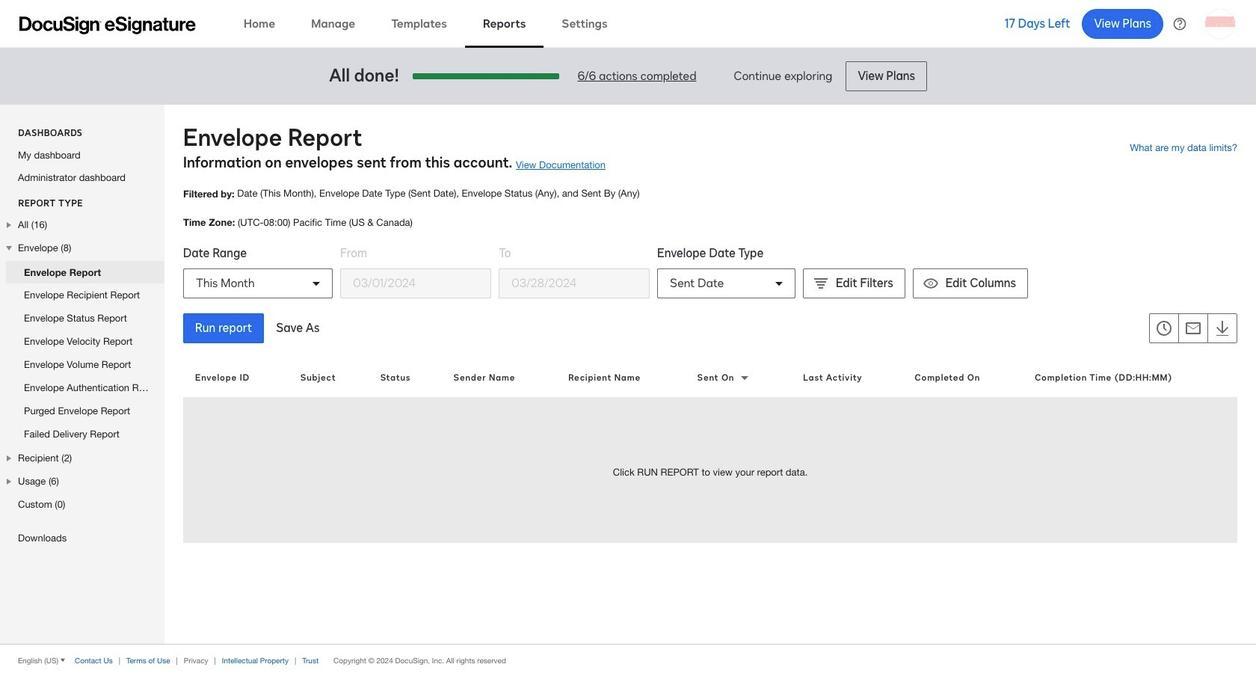 Task type: vqa. For each thing, say whether or not it's contained in the screenshot.
MM/DD/YYYY text field
yes



Task type: describe. For each thing, give the bounding box(es) containing it.
primary report detail actions group
[[183, 313, 332, 343]]

docusign esignature image
[[19, 16, 196, 34]]



Task type: locate. For each thing, give the bounding box(es) containing it.
MM/DD/YYYY text field
[[341, 269, 491, 298]]

secondary report detail actions group
[[1150, 313, 1238, 343]]

your uploaded profile image image
[[1206, 9, 1236, 39]]

MM/DD/YYYY text field
[[500, 269, 649, 298]]

more info region
[[0, 644, 1257, 676]]



